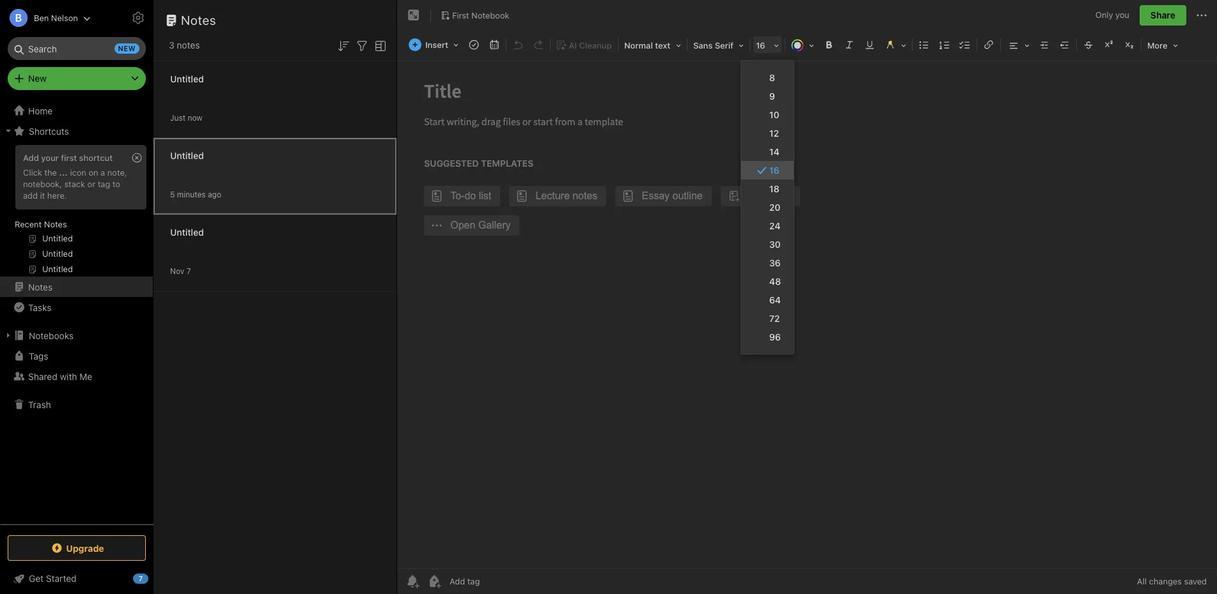 Task type: describe. For each thing, give the bounding box(es) containing it.
Help and Learning task checklist field
[[0, 569, 154, 590]]

3 notes
[[169, 40, 200, 51]]

icon
[[70, 168, 86, 178]]

to
[[112, 179, 120, 189]]

72
[[769, 313, 780, 324]]

96
[[769, 332, 781, 343]]

5 minutes ago
[[170, 190, 221, 199]]

expand notebooks image
[[3, 331, 13, 341]]

first notebook button
[[436, 6, 514, 24]]

insert
[[425, 40, 448, 50]]

just now
[[170, 113, 202, 122]]

new search field
[[17, 37, 139, 60]]

0 vertical spatial notes
[[181, 13, 216, 28]]

share button
[[1140, 5, 1186, 26]]

stack
[[64, 179, 85, 189]]

subscript image
[[1121, 36, 1138, 54]]

insert link image
[[980, 36, 998, 54]]

icon on a note, notebook, stack or tag to add it here.
[[23, 168, 127, 201]]

shortcut
[[79, 153, 113, 163]]

changes
[[1149, 577, 1182, 587]]

16 inside field
[[756, 40, 765, 51]]

notebook,
[[23, 179, 62, 189]]

calendar event image
[[485, 36, 503, 54]]

Font color field
[[787, 36, 819, 54]]

12
[[769, 128, 779, 139]]

new
[[118, 44, 136, 52]]

shared with me
[[28, 371, 92, 382]]

...
[[59, 168, 68, 178]]

18
[[769, 184, 779, 194]]

home link
[[0, 100, 154, 121]]

More field
[[1143, 36, 1182, 54]]

only you
[[1096, 10, 1129, 20]]

tag
[[98, 179, 110, 189]]

me
[[79, 371, 92, 382]]

10 link
[[741, 106, 794, 124]]

untitled for 7
[[170, 227, 204, 238]]

strikethrough image
[[1080, 36, 1098, 54]]

ben
[[34, 12, 49, 23]]

superscript image
[[1100, 36, 1118, 54]]

trash
[[28, 399, 51, 410]]

Account field
[[0, 5, 91, 31]]

bold image
[[820, 36, 838, 54]]

indent image
[[1035, 36, 1053, 54]]

shared with me link
[[0, 366, 153, 387]]

36 link
[[741, 254, 794, 272]]

outdent image
[[1056, 36, 1074, 54]]

Font size field
[[751, 36, 783, 54]]

dropdown list menu
[[741, 68, 794, 347]]

Alignment field
[[1002, 36, 1034, 54]]

notebooks link
[[0, 326, 153, 346]]

checklist image
[[956, 36, 974, 54]]

sans
[[693, 40, 713, 51]]

numbered list image
[[936, 36, 954, 54]]

click
[[23, 168, 42, 178]]

more actions image
[[1194, 8, 1209, 23]]

notes
[[177, 40, 200, 51]]

first
[[61, 153, 77, 163]]

2 vertical spatial notes
[[28, 282, 53, 293]]

first notebook
[[452, 10, 509, 20]]

30 link
[[741, 235, 794, 254]]

3
[[169, 40, 174, 51]]

nelson
[[51, 12, 78, 23]]

here.
[[47, 190, 67, 201]]

96 link
[[741, 328, 794, 347]]

8 link
[[741, 68, 794, 87]]

add
[[23, 190, 38, 201]]

recent notes
[[15, 219, 67, 230]]

shortcuts
[[29, 126, 69, 137]]

upgrade
[[66, 543, 104, 554]]

8
[[769, 72, 775, 83]]

a
[[101, 168, 105, 178]]

tags button
[[0, 346, 153, 366]]

16 menu item
[[741, 161, 794, 180]]

36
[[769, 258, 781, 269]]

notebooks
[[29, 330, 74, 341]]

note window element
[[397, 0, 1217, 595]]

saved
[[1184, 577, 1207, 587]]

upgrade button
[[8, 536, 146, 562]]

you
[[1115, 10, 1129, 20]]



Task type: vqa. For each thing, say whether or not it's contained in the screenshot.
"More" field
yes



Task type: locate. For each thing, give the bounding box(es) containing it.
Note Editor text field
[[397, 61, 1217, 569]]

Search text field
[[17, 37, 137, 60]]

normal
[[624, 40, 653, 51]]

20 link
[[741, 198, 794, 217]]

untitled
[[170, 73, 204, 84], [170, 150, 204, 161], [170, 227, 204, 238]]

add filters image
[[354, 38, 370, 54]]

0 horizontal spatial 16
[[756, 40, 765, 51]]

12 link
[[741, 124, 794, 143]]

0 vertical spatial 7
[[187, 266, 191, 276]]

text
[[655, 40, 670, 51]]

notes right recent on the left of page
[[44, 219, 67, 230]]

30
[[769, 239, 781, 250]]

1 vertical spatial notes
[[44, 219, 67, 230]]

nov 7
[[170, 266, 191, 276]]

20
[[769, 202, 781, 213]]

underline image
[[861, 36, 879, 54]]

group
[[0, 141, 153, 282]]

serif
[[715, 40, 734, 51]]

tags
[[29, 351, 48, 362]]

new
[[28, 73, 47, 84]]

task image
[[465, 36, 483, 54]]

0 horizontal spatial 7
[[139, 575, 143, 583]]

or
[[87, 179, 95, 189]]

16 up the 8 link at the top
[[756, 40, 765, 51]]

nov
[[170, 266, 184, 276]]

Heading level field
[[620, 36, 686, 54]]

7
[[187, 266, 191, 276], [139, 575, 143, 583]]

recent
[[15, 219, 42, 230]]

0 vertical spatial untitled
[[170, 73, 204, 84]]

14
[[769, 146, 779, 157]]

9
[[769, 91, 775, 102]]

2 untitled from the top
[[170, 150, 204, 161]]

notes inside group
[[44, 219, 67, 230]]

3 untitled from the top
[[170, 227, 204, 238]]

bulleted list image
[[915, 36, 933, 54]]

16 link
[[741, 161, 794, 180]]

get started
[[29, 574, 77, 585]]

tasks button
[[0, 297, 153, 318]]

tasks
[[28, 302, 51, 313]]

1 horizontal spatial 16
[[769, 165, 779, 176]]

just
[[170, 113, 186, 122]]

more
[[1147, 40, 1168, 51]]

add tag image
[[427, 574, 442, 590]]

10
[[769, 109, 779, 120]]

16 up '18'
[[769, 165, 779, 176]]

48
[[769, 276, 781, 287]]

shared
[[28, 371, 57, 382]]

8 9 10
[[769, 72, 779, 120]]

notes
[[181, 13, 216, 28], [44, 219, 67, 230], [28, 282, 53, 293]]

Sort options field
[[336, 37, 351, 54]]

the
[[44, 168, 57, 178]]

all
[[1137, 577, 1147, 587]]

minutes
[[177, 190, 206, 199]]

2 vertical spatial untitled
[[170, 227, 204, 238]]

home
[[28, 105, 53, 116]]

16 inside menu item
[[769, 165, 779, 176]]

Add tag field
[[448, 576, 544, 588]]

1 vertical spatial 7
[[139, 575, 143, 583]]

get
[[29, 574, 44, 585]]

Highlight field
[[880, 36, 911, 54]]

1 vertical spatial 16
[[769, 165, 779, 176]]

untitled down notes
[[170, 73, 204, 84]]

64 link
[[741, 291, 794, 310]]

Font family field
[[689, 36, 748, 54]]

1 horizontal spatial 7
[[187, 266, 191, 276]]

now
[[188, 113, 202, 122]]

group inside tree
[[0, 141, 153, 282]]

48 link
[[741, 272, 794, 291]]

notes up notes
[[181, 13, 216, 28]]

notebook
[[471, 10, 509, 20]]

first
[[452, 10, 469, 20]]

64
[[769, 295, 781, 306]]

1 untitled from the top
[[170, 73, 204, 84]]

7 left the click to collapse icon
[[139, 575, 143, 583]]

add
[[23, 153, 39, 163]]

tree containing home
[[0, 100, 154, 524]]

trash link
[[0, 395, 153, 415]]

normal text
[[624, 40, 670, 51]]

new button
[[8, 67, 146, 90]]

italic image
[[840, 36, 858, 54]]

started
[[46, 574, 77, 585]]

shortcuts button
[[0, 121, 153, 141]]

share
[[1151, 10, 1176, 20]]

More actions field
[[1194, 5, 1209, 26]]

24 link
[[741, 217, 794, 235]]

Add filters field
[[354, 37, 370, 54]]

ben nelson
[[34, 12, 78, 23]]

untitled for minutes
[[170, 150, 204, 161]]

1 vertical spatial untitled
[[170, 150, 204, 161]]

7 inside help and learning task checklist field
[[139, 575, 143, 583]]

all changes saved
[[1137, 577, 1207, 587]]

only
[[1096, 10, 1113, 20]]

14 link
[[741, 143, 794, 161]]

ago
[[208, 190, 221, 199]]

note,
[[107, 168, 127, 178]]

group containing add your first shortcut
[[0, 141, 153, 282]]

notes link
[[0, 277, 153, 297]]

View options field
[[370, 37, 388, 54]]

your
[[41, 153, 59, 163]]

notes up tasks
[[28, 282, 53, 293]]

add a reminder image
[[405, 574, 420, 590]]

click the ...
[[23, 168, 68, 178]]

tree
[[0, 100, 154, 524]]

add your first shortcut
[[23, 153, 113, 163]]

0 vertical spatial 16
[[756, 40, 765, 51]]

7 right nov
[[187, 266, 191, 276]]

click to collapse image
[[149, 571, 158, 587]]

16
[[756, 40, 765, 51], [769, 165, 779, 176]]

settings image
[[130, 10, 146, 26]]

expand note image
[[406, 8, 421, 23]]

sans serif
[[693, 40, 734, 51]]

with
[[60, 371, 77, 382]]

5
[[170, 190, 175, 199]]

untitled down the minutes
[[170, 227, 204, 238]]

24
[[769, 221, 780, 232]]

untitled down the just now
[[170, 150, 204, 161]]

Insert field
[[406, 36, 463, 54]]



